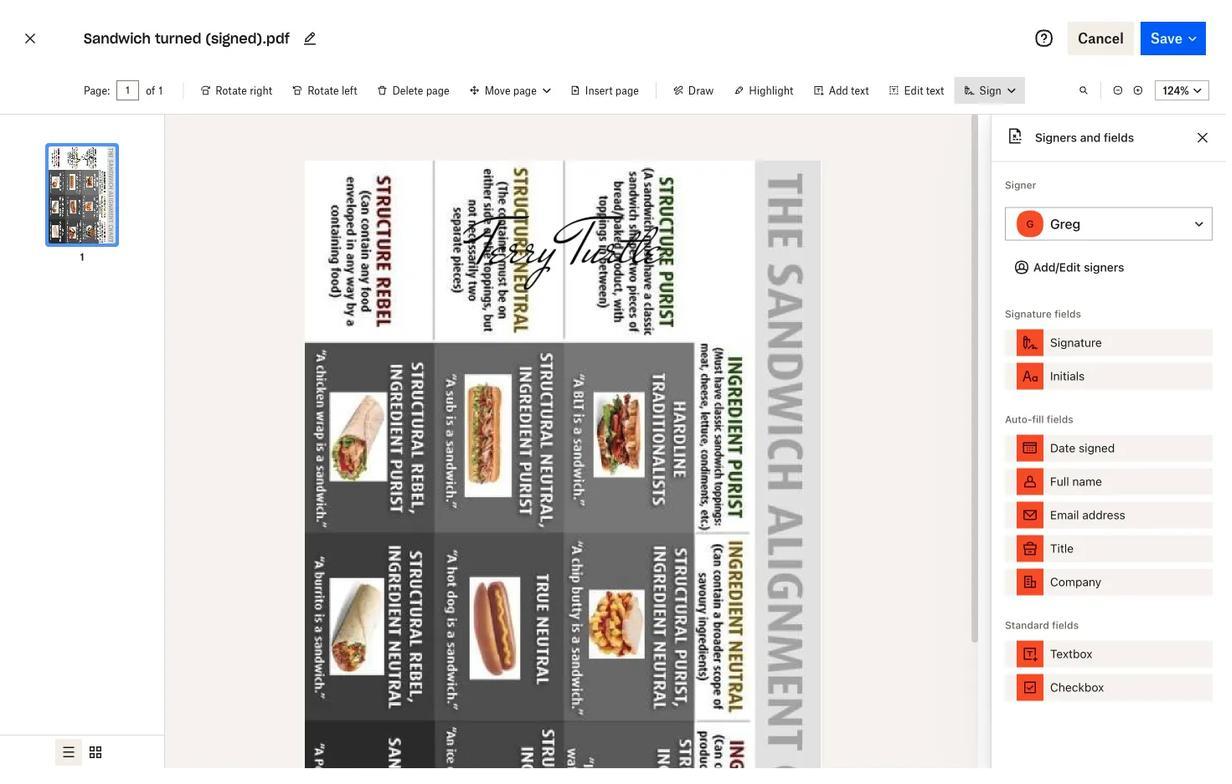 Task type: vqa. For each thing, say whether or not it's contained in the screenshot.
leftmost text
yes



Task type: locate. For each thing, give the bounding box(es) containing it.
insert page
[[585, 84, 639, 97]]

option group
[[0, 735, 164, 770]]

1 horizontal spatial page
[[513, 84, 537, 97]]

delete page button
[[367, 77, 460, 104]]

1 horizontal spatial text
[[926, 84, 944, 97]]

rotate inside rotate left button
[[307, 84, 339, 97]]

1 horizontal spatial 1
[[158, 84, 163, 97]]

move page button
[[460, 77, 560, 104]]

page right insert
[[615, 84, 639, 97]]

2 page from the left
[[513, 84, 537, 97]]

Button to change sidebar list view to grid view radio
[[82, 739, 109, 766]]

124% button
[[1155, 80, 1209, 100]]

0 horizontal spatial text
[[851, 84, 869, 97]]

left
[[342, 84, 357, 97]]

text
[[851, 84, 869, 97], [926, 84, 944, 97]]

page for insert page
[[615, 84, 639, 97]]

text inside edit text "button"
[[926, 84, 944, 97]]

rotate for rotate right
[[216, 84, 247, 97]]

page inside dropdown button
[[513, 84, 537, 97]]

text inside add text button
[[851, 84, 869, 97]]

cancel button
[[1068, 22, 1134, 55]]

rotate left
[[307, 84, 357, 97]]

2 text from the left
[[926, 84, 944, 97]]

1
[[158, 84, 163, 97], [80, 251, 84, 263]]

rotate left button
[[282, 77, 367, 104]]

draw
[[688, 84, 714, 97]]

rotate inside rotate right button
[[216, 84, 247, 97]]

Button to change sidebar grid view to list view radio
[[55, 739, 82, 766]]

rotate right button
[[190, 77, 282, 104]]

delete
[[392, 84, 423, 97]]

highlight button
[[724, 77, 803, 104]]

of 1
[[146, 84, 163, 97]]

1 vertical spatial 1
[[80, 251, 84, 263]]

1 rotate from the left
[[216, 84, 247, 97]]

2 rotate from the left
[[307, 84, 339, 97]]

1 horizontal spatial rotate
[[307, 84, 339, 97]]

page right move
[[513, 84, 537, 97]]

page right delete
[[426, 84, 449, 97]]

0 horizontal spatial page
[[426, 84, 449, 97]]

page
[[426, 84, 449, 97], [513, 84, 537, 97], [615, 84, 639, 97]]

text right 'add'
[[851, 84, 869, 97]]

text for edit text
[[926, 84, 944, 97]]

rotate left right
[[216, 84, 247, 97]]

rotate left left
[[307, 84, 339, 97]]

save button
[[1140, 22, 1206, 55]]

rotate
[[216, 84, 247, 97], [307, 84, 339, 97]]

2 horizontal spatial page
[[615, 84, 639, 97]]

None number field
[[125, 84, 131, 97]]

page 1. selected thumbnail preview element
[[28, 128, 136, 265]]

text for add text
[[851, 84, 869, 97]]

1 text from the left
[[851, 84, 869, 97]]

(signed).pdf
[[205, 30, 290, 47]]

1 page from the left
[[426, 84, 449, 97]]

0 horizontal spatial rotate
[[216, 84, 247, 97]]

sign button
[[954, 77, 1025, 104]]

3 page from the left
[[615, 84, 639, 97]]

page:
[[84, 84, 110, 97]]

move
[[485, 84, 510, 97]]

page for delete page
[[426, 84, 449, 97]]

text right edit
[[926, 84, 944, 97]]



Task type: describe. For each thing, give the bounding box(es) containing it.
insert
[[585, 84, 613, 97]]

rotate right
[[216, 84, 272, 97]]

124%
[[1163, 84, 1189, 97]]

edit text button
[[879, 77, 954, 104]]

sandwich turned (signed).pdf
[[84, 30, 290, 47]]

sandwich
[[84, 30, 151, 47]]

save
[[1150, 30, 1182, 46]]

cancel image
[[20, 25, 40, 52]]

delete page
[[392, 84, 449, 97]]

of
[[146, 84, 155, 97]]

draw button
[[663, 77, 724, 104]]

highlight
[[749, 84, 793, 97]]

add text button
[[803, 77, 879, 104]]

0 vertical spatial 1
[[158, 84, 163, 97]]

cancel
[[1078, 30, 1124, 46]]

insert page button
[[560, 77, 649, 104]]

edit
[[904, 84, 923, 97]]

add
[[829, 84, 848, 97]]

page for move page
[[513, 84, 537, 97]]

sign
[[979, 84, 1001, 97]]

add text
[[829, 84, 869, 97]]

rotate for rotate left
[[307, 84, 339, 97]]

move page
[[485, 84, 537, 97]]

turned
[[155, 30, 201, 47]]

edit text
[[904, 84, 944, 97]]

0 horizontal spatial 1
[[80, 251, 84, 263]]

right
[[250, 84, 272, 97]]



